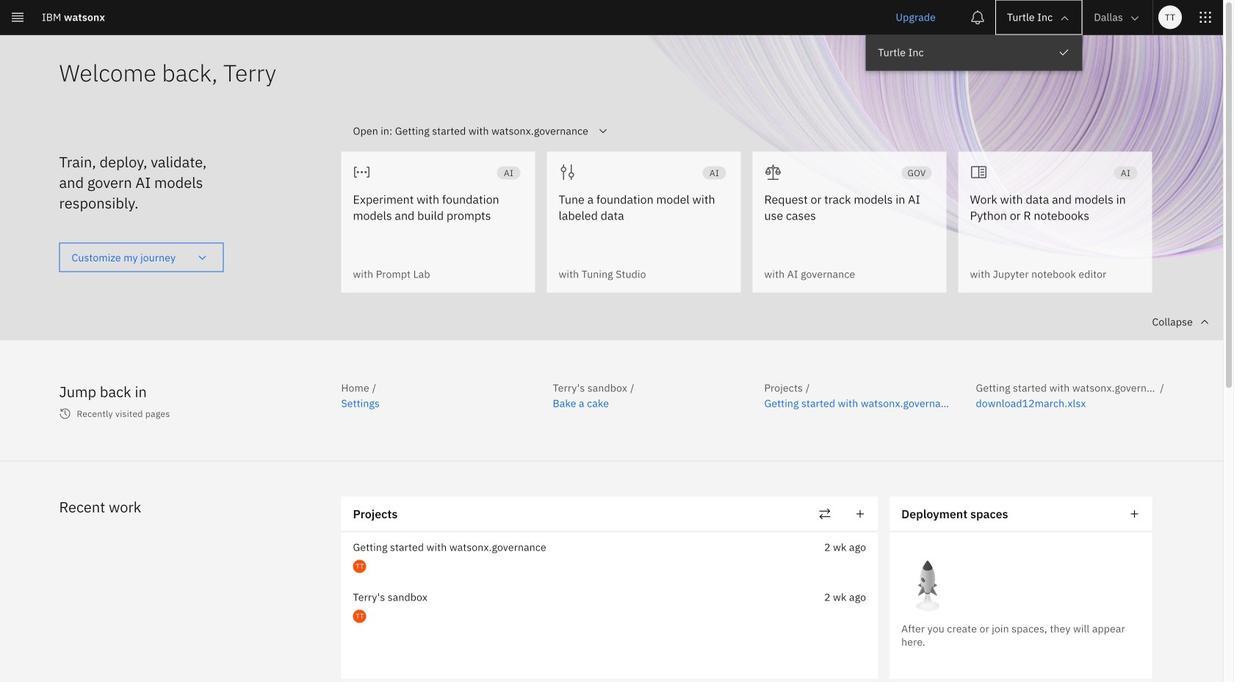 Task type: describe. For each thing, give the bounding box(es) containing it.
create a new deployment space image
[[1127, 507, 1142, 522]]

1 horizontal spatial open menu image
[[597, 125, 609, 137]]

switch projects image
[[818, 507, 832, 522]]



Task type: vqa. For each thing, say whether or not it's contained in the screenshot.
the arrow image
yes



Task type: locate. For each thing, give the bounding box(es) containing it.
0 horizontal spatial open menu image
[[197, 252, 208, 264]]

create a new project image
[[853, 507, 868, 522]]

open menu image
[[1113, 459, 1125, 471]]

after you create or join spaces, they will appear here. image
[[902, 561, 954, 614]]

open menu image
[[597, 125, 609, 137], [197, 252, 208, 264]]

global navigation element
[[0, 0, 1234, 682]]

0 vertical spatial open menu image
[[597, 125, 609, 137]]

1 vertical spatial open menu image
[[197, 252, 208, 264]]

arrow image
[[1059, 12, 1071, 24]]

notifications image
[[970, 10, 985, 25]]

dialog
[[47, 432, 1187, 682]]



